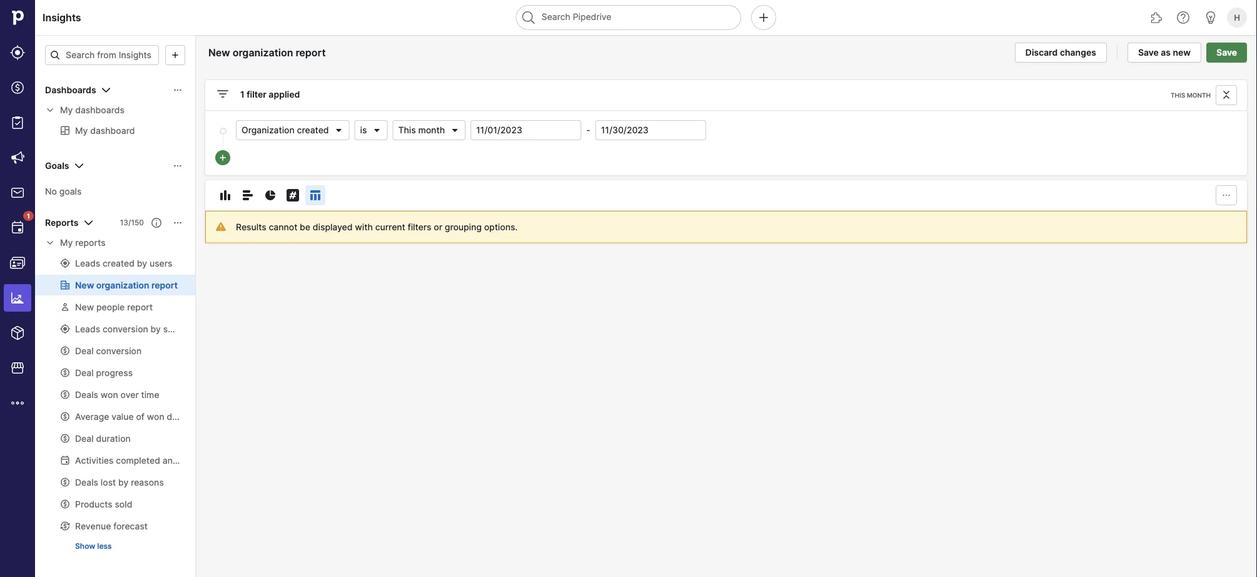 Task type: vqa. For each thing, say whether or not it's contained in the screenshot.
the right 1
yes



Task type: locate. For each thing, give the bounding box(es) containing it.
1 vertical spatial color secondary image
[[45, 238, 55, 248]]

goals up no
[[45, 161, 69, 171]]

color primary image
[[50, 50, 60, 60], [99, 83, 114, 98], [215, 86, 230, 101], [72, 158, 87, 173], [173, 161, 183, 171], [240, 188, 255, 203], [263, 188, 278, 203], [285, 188, 300, 203], [308, 188, 323, 203], [151, 218, 161, 228], [173, 218, 183, 228]]

this month down new
[[1171, 91, 1211, 99]]

color undefined image
[[10, 220, 25, 235]]

1 horizontal spatial 1
[[240, 89, 245, 100]]

sales inbox image
[[10, 185, 25, 200]]

this right the is popup button
[[398, 125, 416, 136]]

0 horizontal spatial this
[[398, 125, 416, 136]]

1 menu
[[0, 0, 35, 577]]

contacts image
[[10, 255, 25, 270]]

0 vertical spatial color secondary image
[[45, 105, 55, 115]]

month down new
[[1187, 91, 1211, 99]]

1 for 1
[[27, 212, 30, 220]]

1 horizontal spatial save
[[1217, 47, 1238, 58]]

1 horizontal spatial mm/dd/yyyy text field
[[596, 120, 706, 140]]

color warning image
[[216, 222, 226, 232]]

cannot
[[269, 222, 298, 232]]

with
[[355, 222, 373, 232]]

month
[[1187, 91, 1211, 99], [418, 125, 445, 136]]

0 vertical spatial month
[[1187, 91, 1211, 99]]

0 horizontal spatial 1
[[27, 212, 30, 220]]

0 vertical spatial 1
[[240, 89, 245, 100]]

my right 1 link
[[60, 238, 73, 248]]

menu item
[[0, 280, 35, 315]]

projects image
[[10, 115, 25, 130]]

1 mm/dd/yyyy text field from the left
[[471, 120, 582, 140]]

0 vertical spatial my
[[60, 105, 73, 115]]

changes
[[1060, 47, 1097, 58]]

color primary image inside dashboards button
[[173, 85, 183, 95]]

save inside button
[[1217, 47, 1238, 58]]

save as new button
[[1128, 43, 1202, 63]]

0 vertical spatial goals
[[45, 161, 69, 171]]

0 horizontal spatial mm/dd/yyyy text field
[[471, 120, 582, 140]]

dashboards
[[45, 85, 96, 95], [75, 105, 124, 115]]

1 vertical spatial this
[[398, 125, 416, 136]]

1 inside 1 link
[[27, 212, 30, 220]]

be
[[300, 222, 310, 232]]

goals
[[45, 161, 69, 171], [59, 186, 82, 197]]

discard changes button
[[1015, 43, 1107, 63]]

filter
[[247, 89, 267, 100]]

is
[[360, 125, 367, 136]]

applied
[[269, 89, 300, 100]]

this
[[1171, 91, 1186, 99], [398, 125, 416, 136]]

mm/dd/yyyy text field left -
[[471, 120, 582, 140]]

0 vertical spatial reports
[[45, 218, 79, 228]]

save down the 'h' button
[[1217, 47, 1238, 58]]

dashboards down dashboards button
[[75, 105, 124, 115]]

13/150
[[120, 218, 144, 227]]

this month right the is popup button
[[398, 125, 445, 136]]

my for my reports
[[60, 238, 73, 248]]

displayed
[[313, 222, 353, 232]]

2 my from the top
[[60, 238, 73, 248]]

goals right no
[[59, 186, 82, 197]]

1 vertical spatial my
[[60, 238, 73, 248]]

this down new
[[1171, 91, 1186, 99]]

1 vertical spatial month
[[418, 125, 445, 136]]

dashboards up my dashboards
[[45, 85, 96, 95]]

1 horizontal spatial month
[[1187, 91, 1211, 99]]

1 my from the top
[[60, 105, 73, 115]]

1 vertical spatial reports
[[75, 238, 106, 248]]

home image
[[8, 8, 27, 27]]

1 horizontal spatial this month
[[1171, 91, 1211, 99]]

1 link
[[4, 211, 34, 242]]

save for save as new
[[1139, 47, 1159, 58]]

color secondary image for my reports
[[45, 238, 55, 248]]

1
[[240, 89, 245, 100], [27, 212, 30, 220]]

1 vertical spatial this month
[[398, 125, 445, 136]]

show less
[[75, 542, 112, 551]]

-
[[587, 125, 591, 136]]

0 horizontal spatial month
[[418, 125, 445, 136]]

color primary image inside dashboards button
[[99, 83, 114, 98]]

1 save from the left
[[1139, 47, 1159, 58]]

my
[[60, 105, 73, 115], [60, 238, 73, 248]]

0 vertical spatial dashboards
[[45, 85, 96, 95]]

reports
[[45, 218, 79, 228], [75, 238, 106, 248]]

sales assistant image
[[1204, 10, 1219, 25]]

campaigns image
[[10, 150, 25, 165]]

save
[[1139, 47, 1159, 58], [1217, 47, 1238, 58]]

color primary image inside the is popup button
[[372, 125, 382, 135]]

0 vertical spatial this month
[[1171, 91, 1211, 99]]

color primary image
[[168, 50, 183, 60], [173, 85, 183, 95], [1219, 90, 1234, 100], [334, 125, 344, 135], [372, 125, 382, 135], [450, 125, 460, 135], [218, 188, 233, 203], [1219, 190, 1234, 200], [81, 215, 96, 230]]

save inside button
[[1139, 47, 1159, 58]]

h button
[[1225, 5, 1250, 30]]

2 save from the left
[[1217, 47, 1238, 58]]

reports down no goals on the top left of page
[[75, 238, 106, 248]]

insights image
[[10, 290, 25, 305]]

no goals
[[45, 186, 82, 197]]

my right projects icon
[[60, 105, 73, 115]]

show
[[75, 542, 95, 551]]

MM/DD/YYYY text field
[[471, 120, 582, 140], [596, 120, 706, 140]]

mm/dd/yyyy text field right -
[[596, 120, 706, 140]]

color secondary image right projects icon
[[45, 105, 55, 115]]

deals image
[[10, 80, 25, 95]]

month right is field
[[418, 125, 445, 136]]

quick help image
[[1176, 10, 1191, 25]]

color secondary image
[[45, 105, 55, 115], [45, 238, 55, 248]]

2 mm/dd/yyyy text field from the left
[[596, 120, 706, 140]]

color secondary image left my reports
[[45, 238, 55, 248]]

0 vertical spatial this
[[1171, 91, 1186, 99]]

1 color secondary image from the top
[[45, 105, 55, 115]]

0 horizontal spatial this month
[[398, 125, 445, 136]]

reports up my reports
[[45, 218, 79, 228]]

results cannot be displayed with current filters or grouping options.
[[236, 222, 518, 232]]

1 vertical spatial 1
[[27, 212, 30, 220]]

2 color secondary image from the top
[[45, 238, 55, 248]]

save left as
[[1139, 47, 1159, 58]]

filters
[[408, 222, 432, 232]]

save as new
[[1139, 47, 1191, 58]]

save button
[[1207, 43, 1248, 63]]

this month
[[1171, 91, 1211, 99], [398, 125, 445, 136]]

0 horizontal spatial save
[[1139, 47, 1159, 58]]

organization created
[[242, 125, 329, 136]]



Task type: describe. For each thing, give the bounding box(es) containing it.
1 vertical spatial goals
[[59, 186, 82, 197]]

discard changes
[[1026, 47, 1097, 58]]

or
[[434, 222, 443, 232]]

no
[[45, 186, 57, 197]]

less
[[97, 542, 112, 551]]

products image
[[10, 326, 25, 341]]

1 filter applied
[[240, 89, 300, 100]]

color primary image inside organization created popup button
[[334, 125, 344, 135]]

This month field
[[393, 120, 466, 140]]

my dashboards
[[60, 105, 124, 115]]

discard
[[1026, 47, 1058, 58]]

marketplace image
[[10, 361, 25, 376]]

Organization created field
[[236, 120, 350, 140]]

show less button
[[70, 539, 117, 554]]

goals inside button
[[45, 161, 69, 171]]

as
[[1161, 47, 1171, 58]]

is field
[[355, 120, 388, 140]]

leads image
[[10, 45, 25, 60]]

more image
[[10, 396, 25, 411]]

goals button
[[35, 156, 195, 176]]

New organization report field
[[205, 44, 347, 61]]

save for save
[[1217, 47, 1238, 58]]

results
[[236, 222, 266, 232]]

quick add image
[[756, 10, 772, 25]]

1 horizontal spatial this
[[1171, 91, 1186, 99]]

this month button
[[393, 120, 466, 140]]

current
[[375, 222, 405, 232]]

Search from Insights text field
[[45, 45, 159, 65]]

my for my dashboards
[[60, 105, 73, 115]]

Search Pipedrive field
[[516, 5, 741, 30]]

options.
[[484, 222, 518, 232]]

1 for 1 filter applied
[[240, 89, 245, 100]]

dashboards button
[[35, 80, 195, 100]]

dashboards inside button
[[45, 85, 96, 95]]

organization created button
[[236, 120, 350, 140]]

this month inside this month popup button
[[398, 125, 445, 136]]

is button
[[355, 120, 388, 140]]

month inside popup button
[[418, 125, 445, 136]]

grouping
[[445, 222, 482, 232]]

color secondary image for my dashboards
[[45, 105, 55, 115]]

color primary inverted image
[[218, 153, 228, 163]]

created
[[297, 125, 329, 136]]

this inside popup button
[[398, 125, 416, 136]]

my reports
[[60, 238, 106, 248]]

insights
[[43, 11, 81, 23]]

h
[[1235, 13, 1241, 22]]

color primary image inside this month popup button
[[450, 125, 460, 135]]

new
[[1173, 47, 1191, 58]]

organization
[[242, 125, 295, 136]]

1 vertical spatial dashboards
[[75, 105, 124, 115]]



